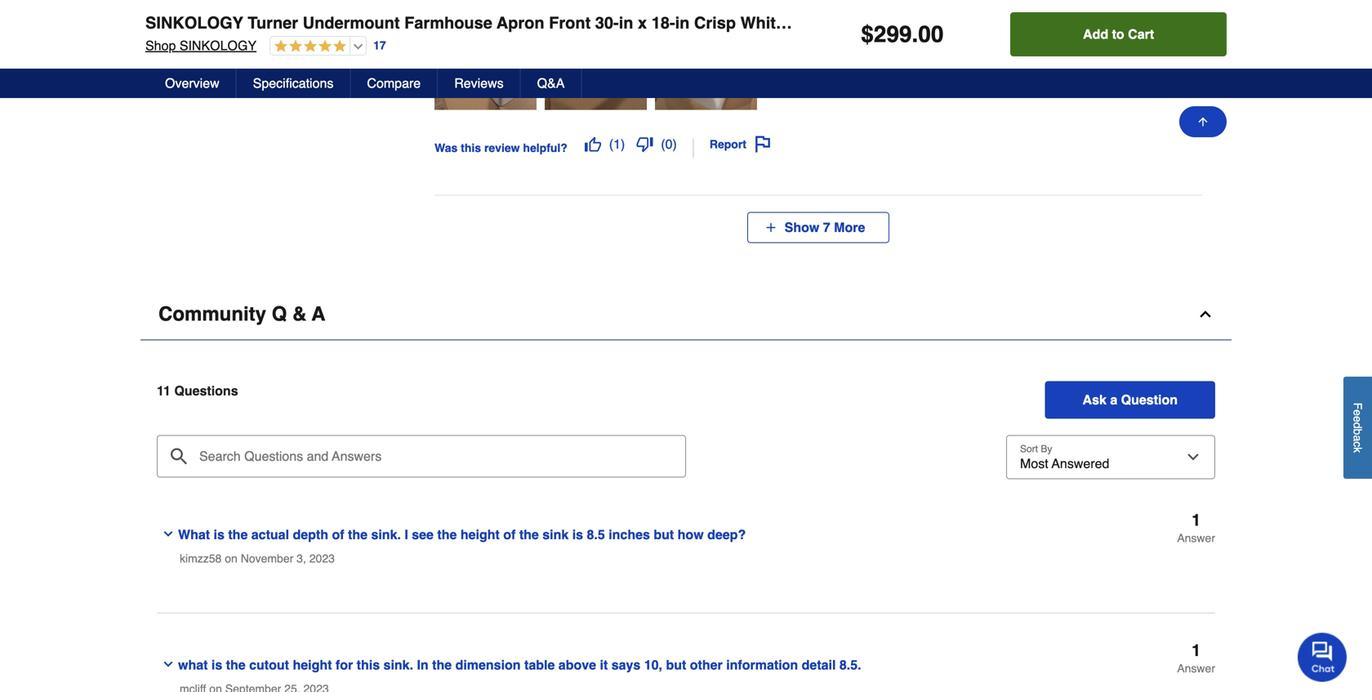 Task type: describe. For each thing, give the bounding box(es) containing it.
f
[[1352, 403, 1365, 410]]

8.5.
[[840, 657, 862, 673]]

299
[[874, 21, 912, 47]]

thumb down image
[[637, 136, 653, 153]]

what is the actual depth of the sink.  i see the height of the sink is 8.5 inches but how deep? button
[[157, 512, 1004, 546]]

q
[[272, 303, 287, 325]]

( 0 )
[[661, 137, 677, 152]]

.
[[912, 21, 919, 47]]

is for the
[[214, 527, 225, 542]]

see
[[412, 527, 434, 542]]

q&a button
[[521, 69, 582, 98]]

review
[[484, 141, 520, 154]]

answer for what is the cutout height for this sink. in the dimension table above it says 10, but other information detail 8.5.
[[1178, 662, 1216, 675]]

kimzz58
[[180, 552, 222, 565]]

for
[[336, 657, 353, 673]]

it
[[600, 657, 608, 673]]

chevron up image
[[1198, 306, 1214, 322]]

other
[[690, 657, 723, 673]]

k
[[1352, 447, 1365, 453]]

) for ( 0 )
[[673, 137, 677, 152]]

f e e d b a c k button
[[1344, 377, 1373, 479]]

was this review helpful?
[[435, 141, 568, 154]]

( 1 )
[[609, 137, 625, 152]]

x
[[638, 13, 647, 32]]

0 vertical spatial sinkology
[[145, 13, 243, 32]]

reviews
[[454, 76, 504, 91]]

5 stars image
[[270, 39, 346, 54]]

( for 0
[[661, 137, 666, 152]]

apron
[[497, 13, 545, 32]]

ask a question button
[[1045, 381, 1216, 419]]

b
[[1352, 429, 1365, 435]]

sinkology turner undermount farmhouse apron front 30-in x 18-in crisp white fireclay single bowl kitchen sink
[[145, 13, 1052, 32]]

30-
[[595, 13, 619, 32]]

ask
[[1083, 392, 1107, 407]]

&
[[292, 303, 307, 325]]

the up on
[[228, 527, 248, 542]]

shop
[[145, 38, 176, 53]]

on
[[225, 552, 238, 565]]

sink
[[543, 527, 569, 542]]

q&a
[[537, 76, 565, 91]]

actual
[[251, 527, 289, 542]]

3,
[[297, 552, 306, 565]]

dimension
[[456, 657, 521, 673]]

how
[[678, 527, 704, 542]]

11
[[157, 383, 171, 398]]

community q & a button
[[141, 289, 1232, 340]]

1 answer element for what is the cutout height for this sink. in the dimension table above it says 10, but other information detail 8.5.
[[1178, 641, 1216, 675]]

this inside what is the cutout height for this sink. in the dimension table above it says 10, but other information detail 8.5. button
[[357, 657, 380, 673]]

white
[[741, 13, 785, 32]]

0 vertical spatial but
[[654, 527, 674, 542]]

00
[[919, 21, 944, 47]]

crisp
[[694, 13, 736, 32]]

overview button
[[149, 69, 237, 98]]

height inside what is the actual depth of the sink.  i see the height of the sink is 8.5 inches but how deep? button
[[461, 527, 500, 542]]

10,
[[644, 657, 663, 673]]

2 in from the left
[[675, 13, 690, 32]]

add to cart button
[[1011, 12, 1227, 56]]

show 7 more
[[778, 220, 873, 235]]

undermount
[[303, 13, 400, 32]]

shop sinkology
[[145, 38, 257, 53]]

answer for what is the actual depth of the sink.  i see the height of the sink is 8.5 inches but how deep?
[[1178, 532, 1216, 545]]

2023
[[309, 552, 335, 565]]

1 answer element for what is the actual depth of the sink.  i see the height of the sink is 8.5 inches but how deep?
[[1178, 511, 1216, 545]]

i
[[405, 527, 408, 542]]

what
[[178, 527, 210, 542]]

what is the actual depth of the sink.  i see the height of the sink is 8.5 inches but how deep?
[[178, 527, 746, 542]]

the left sink
[[519, 527, 539, 542]]

fireclay
[[790, 13, 852, 32]]

farmhouse
[[404, 13, 493, 32]]

https://photos us.bazaarvoice.com/photo/2/cghvdg86bg93zxm/555227ea 9348 5de6 8a0a 9a64e2141c83 image
[[655, 8, 757, 110]]

c
[[1352, 442, 1365, 447]]

community
[[159, 303, 266, 325]]

1 for 8.5.
[[1192, 641, 1201, 660]]

18-
[[652, 13, 675, 32]]

the right depth
[[348, 527, 368, 542]]

chevron down image for what
[[162, 528, 175, 541]]

plus image
[[765, 221, 778, 234]]

add to cart
[[1083, 27, 1155, 42]]

above
[[559, 657, 596, 673]]

reviews button
[[438, 69, 521, 98]]

to
[[1112, 27, 1125, 42]]

what is the cutout height for this sink. in the dimension table above it says 10, but other information detail 8.5.
[[178, 657, 862, 673]]

1 in from the left
[[619, 13, 634, 32]]

8.5
[[587, 527, 605, 542]]

( for 1
[[609, 137, 614, 152]]



Task type: vqa. For each thing, say whether or not it's contained in the screenshot.
the 'Wine Cellar Cooling Units'
no



Task type: locate. For each thing, give the bounding box(es) containing it.
1 answer for what is the cutout height for this sink. in the dimension table above it says 10, but other information detail 8.5.
[[1178, 641, 1216, 675]]

single
[[856, 13, 905, 32]]

1 horizontal spatial of
[[504, 527, 516, 542]]

detail
[[802, 657, 836, 673]]

overview
[[165, 76, 220, 91]]

0 horizontal spatial height
[[293, 657, 332, 673]]

0 vertical spatial a
[[1111, 392, 1118, 407]]

( right thumb up image
[[609, 137, 614, 152]]

e
[[1352, 410, 1365, 416], [1352, 416, 1365, 422]]

17
[[373, 39, 386, 52]]

1 vertical spatial height
[[293, 657, 332, 673]]

in left crisp at the top of page
[[675, 13, 690, 32]]

1 vertical spatial answer
[[1178, 662, 1216, 675]]

depth
[[293, 527, 328, 542]]

november
[[241, 552, 294, 565]]

a inside 11 questions ask a question
[[1111, 392, 1118, 407]]

0 horizontal spatial of
[[332, 527, 344, 542]]

sinkology up shop sinkology
[[145, 13, 243, 32]]

1 of from the left
[[332, 527, 344, 542]]

compare
[[367, 76, 421, 91]]

2 1 answer from the top
[[1178, 641, 1216, 675]]

) for ( 1 )
[[621, 137, 625, 152]]

1
[[614, 137, 621, 152], [1192, 511, 1201, 530], [1192, 641, 1201, 660]]

cutout
[[249, 657, 289, 673]]

sink. for in
[[384, 657, 413, 673]]

question
[[1122, 392, 1178, 407]]

2 ( from the left
[[661, 137, 666, 152]]

more
[[834, 220, 866, 235]]

a inside button
[[1352, 435, 1365, 442]]

flag image
[[755, 136, 771, 153]]

chat invite button image
[[1298, 632, 1348, 682]]

2 chevron down image from the top
[[162, 658, 175, 671]]

but right 10,
[[666, 657, 687, 673]]

0 vertical spatial chevron down image
[[162, 528, 175, 541]]

2 ) from the left
[[673, 137, 677, 152]]

1 vertical spatial 1 answer
[[1178, 641, 1216, 675]]

but left the "how"
[[654, 527, 674, 542]]

0 horizontal spatial this
[[357, 657, 380, 673]]

helpful?
[[523, 141, 568, 154]]

sink.
[[371, 527, 401, 542], [384, 657, 413, 673]]

)
[[621, 137, 625, 152], [673, 137, 677, 152]]

0 horizontal spatial a
[[1111, 392, 1118, 407]]

of left sink
[[504, 527, 516, 542]]

1 ) from the left
[[621, 137, 625, 152]]

1 answer from the top
[[1178, 532, 1216, 545]]

1 vertical spatial chevron down image
[[162, 658, 175, 671]]

bowl
[[910, 13, 949, 32]]

0 horizontal spatial )
[[621, 137, 625, 152]]

in left x
[[619, 13, 634, 32]]

1 vertical spatial sinkology
[[180, 38, 257, 53]]

1 horizontal spatial )
[[673, 137, 677, 152]]

0
[[666, 137, 673, 152]]

( right "thumb down" icon
[[661, 137, 666, 152]]

this right was
[[461, 141, 481, 154]]

deep?
[[708, 527, 746, 542]]

2 1 answer element from the top
[[1178, 641, 1216, 675]]

1 for deep?
[[1192, 511, 1201, 530]]

community q & a
[[159, 303, 326, 325]]

height left for
[[293, 657, 332, 673]]

is
[[214, 527, 225, 542], [573, 527, 583, 542], [212, 657, 222, 673]]

0 vertical spatial height
[[461, 527, 500, 542]]

https://photos us.bazaarvoice.com/photo/2/cghvdg86bg93zxm/797a2870 0f29 599c bbeb dad22ba2e54b image
[[545, 8, 647, 110]]

1 vertical spatial this
[[357, 657, 380, 673]]

height
[[461, 527, 500, 542], [293, 657, 332, 673]]

what
[[178, 657, 208, 673]]

the right in
[[432, 657, 452, 673]]

1 e from the top
[[1352, 410, 1365, 416]]

0 vertical spatial 1 answer
[[1178, 511, 1216, 545]]

sink. left in
[[384, 657, 413, 673]]

(
[[609, 137, 614, 152], [661, 137, 666, 152]]

was
[[435, 141, 458, 154]]

but
[[654, 527, 674, 542], [666, 657, 687, 673]]

of
[[332, 527, 344, 542], [504, 527, 516, 542]]

of right depth
[[332, 527, 344, 542]]

add
[[1083, 27, 1109, 42]]

1 horizontal spatial this
[[461, 141, 481, 154]]

1 ( from the left
[[609, 137, 614, 152]]

0 horizontal spatial (
[[609, 137, 614, 152]]

questions
[[174, 383, 238, 398]]

a
[[312, 303, 326, 325]]

this
[[461, 141, 481, 154], [357, 657, 380, 673]]

$
[[861, 21, 874, 47]]

d
[[1352, 422, 1365, 429]]

2 answer from the top
[[1178, 662, 1216, 675]]

sink. left i
[[371, 527, 401, 542]]

2 vertical spatial 1
[[1192, 641, 1201, 660]]

what is the cutout height for this sink. in the dimension table above it says 10, but other information detail 8.5. button
[[157, 642, 1004, 676]]

chevron down image inside what is the cutout height for this sink. in the dimension table above it says 10, but other information detail 8.5. button
[[162, 658, 175, 671]]

1 vertical spatial 1
[[1192, 511, 1201, 530]]

e up d
[[1352, 410, 1365, 416]]

a right ask
[[1111, 392, 1118, 407]]

a up k
[[1352, 435, 1365, 442]]

e up b
[[1352, 416, 1365, 422]]

inches
[[609, 527, 650, 542]]

kitchen
[[953, 13, 1013, 32]]

chevron down image
[[162, 528, 175, 541], [162, 658, 175, 671]]

front
[[549, 13, 591, 32]]

sinkology
[[145, 13, 243, 32], [180, 38, 257, 53]]

1 answer for what is the actual depth of the sink.  i see the height of the sink is 8.5 inches but how deep?
[[1178, 511, 1216, 545]]

1 vertical spatial but
[[666, 657, 687, 673]]

the right see
[[437, 527, 457, 542]]

compare button
[[351, 69, 438, 98]]

1 answer
[[1178, 511, 1216, 545], [1178, 641, 1216, 675]]

in
[[619, 13, 634, 32], [675, 13, 690, 32]]

1 answer element
[[1178, 511, 1216, 545], [1178, 641, 1216, 675]]

1 vertical spatial 1 answer element
[[1178, 641, 1216, 675]]

height right see
[[461, 527, 500, 542]]

chevron down image for what
[[162, 658, 175, 671]]

1 horizontal spatial in
[[675, 13, 690, 32]]

specifications button
[[237, 69, 351, 98]]

1 horizontal spatial height
[[461, 527, 500, 542]]

the
[[228, 527, 248, 542], [348, 527, 368, 542], [437, 527, 457, 542], [519, 527, 539, 542], [226, 657, 246, 673], [432, 657, 452, 673]]

1 vertical spatial a
[[1352, 435, 1365, 442]]

kimzz58 on november 3, 2023
[[180, 552, 335, 565]]

7
[[823, 220, 831, 235]]

0 vertical spatial 1
[[614, 137, 621, 152]]

show
[[785, 220, 820, 235]]

specifications
[[253, 76, 334, 91]]

1 horizontal spatial (
[[661, 137, 666, 152]]

0 horizontal spatial in
[[619, 13, 634, 32]]

0 vertical spatial sink.
[[371, 527, 401, 542]]

report button
[[704, 130, 777, 158]]

report
[[710, 138, 747, 151]]

0 vertical spatial this
[[461, 141, 481, 154]]

sinkology up the overview button
[[180, 38, 257, 53]]

arrow up image
[[1197, 115, 1210, 128]]

is for dimension
[[212, 657, 222, 673]]

11 questions ask a question
[[157, 383, 1178, 407]]

in
[[417, 657, 429, 673]]

) left "thumb down" icon
[[621, 137, 625, 152]]

$ 299 . 00
[[861, 21, 944, 47]]

0 vertical spatial answer
[[1178, 532, 1216, 545]]

f e e d b a c k
[[1352, 403, 1365, 453]]

thumb up image
[[585, 136, 601, 153]]

the left cutout
[[226, 657, 246, 673]]

sink
[[1018, 13, 1052, 32]]

2 e from the top
[[1352, 416, 1365, 422]]

https://photos us.bazaarvoice.com/photo/2/cghvdg86bg93zxm/9893b968 a5ed 55bc 83b9 a78f8bc72991 image
[[435, 8, 537, 110]]

a
[[1111, 392, 1118, 407], [1352, 435, 1365, 442]]

2 of from the left
[[504, 527, 516, 542]]

1 horizontal spatial a
[[1352, 435, 1365, 442]]

turner
[[248, 13, 298, 32]]

0 vertical spatial 1 answer element
[[1178, 511, 1216, 545]]

1 chevron down image from the top
[[162, 528, 175, 541]]

Search Questions and Answers text field
[[157, 435, 686, 478]]

sink. for i
[[371, 527, 401, 542]]

says
[[612, 657, 641, 673]]

1 vertical spatial sink.
[[384, 657, 413, 673]]

information
[[727, 657, 798, 673]]

1 1 answer from the top
[[1178, 511, 1216, 545]]

cart
[[1128, 27, 1155, 42]]

) right "thumb down" icon
[[673, 137, 677, 152]]

answer
[[1178, 532, 1216, 545], [1178, 662, 1216, 675]]

table
[[525, 657, 555, 673]]

this right for
[[357, 657, 380, 673]]

height inside what is the cutout height for this sink. in the dimension table above it says 10, but other information detail 8.5. button
[[293, 657, 332, 673]]

1 1 answer element from the top
[[1178, 511, 1216, 545]]

chevron down image inside what is the actual depth of the sink.  i see the height of the sink is 8.5 inches but how deep? button
[[162, 528, 175, 541]]



